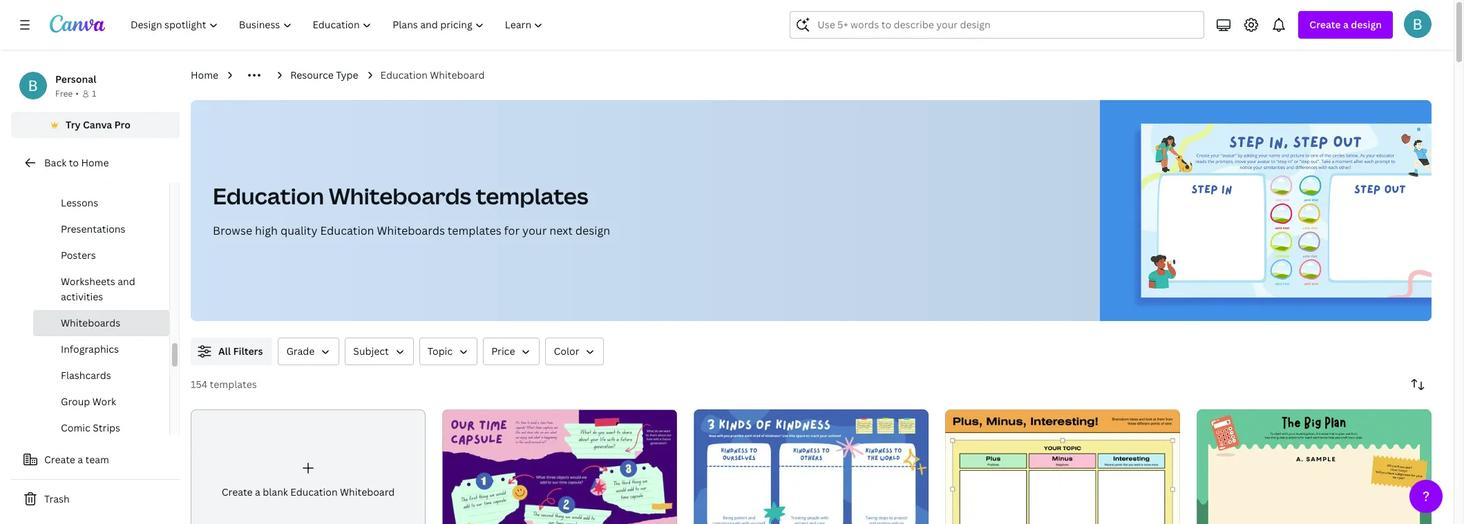 Task type: locate. For each thing, give the bounding box(es) containing it.
154
[[191, 378, 207, 391]]

lessons link
[[33, 190, 169, 216]]

•
[[75, 88, 79, 100]]

1 vertical spatial design
[[575, 223, 610, 238]]

a inside dropdown button
[[1343, 18, 1349, 31]]

templates up 'your'
[[476, 181, 588, 211]]

templates left for
[[448, 223, 501, 238]]

1 vertical spatial resource
[[58, 170, 101, 183]]

1 vertical spatial whiteboards
[[377, 223, 445, 238]]

0 vertical spatial resource type
[[290, 68, 358, 82]]

1
[[92, 88, 96, 100]]

back
[[44, 156, 66, 169]]

create a design
[[1310, 18, 1382, 31]]

create
[[1310, 18, 1341, 31], [44, 453, 75, 466], [222, 486, 253, 499]]

flashcards link
[[33, 363, 169, 389]]

a
[[1343, 18, 1349, 31], [78, 453, 83, 466], [255, 486, 260, 499]]

resource type
[[290, 68, 358, 82], [58, 170, 126, 183]]

create for create a blank education whiteboard
[[222, 486, 253, 499]]

design left brad klo icon
[[1351, 18, 1382, 31]]

154 templates
[[191, 378, 257, 391]]

whiteboards
[[329, 181, 471, 211], [377, 223, 445, 238], [61, 316, 120, 330]]

0 horizontal spatial resource type
[[58, 170, 126, 183]]

work
[[92, 395, 116, 408]]

0 vertical spatial design
[[1351, 18, 1382, 31]]

type down top level navigation element
[[336, 68, 358, 82]]

design right next
[[575, 223, 610, 238]]

all
[[218, 345, 231, 358]]

topic button
[[419, 338, 478, 366]]

comic strips link
[[33, 415, 169, 442]]

resource type down top level navigation element
[[290, 68, 358, 82]]

subject
[[353, 345, 389, 358]]

canva
[[83, 118, 112, 131]]

resource type button
[[53, 164, 161, 190]]

type up lessons link
[[104, 170, 126, 183]]

1 vertical spatial create
[[44, 453, 75, 466]]

0 horizontal spatial resource
[[58, 170, 101, 183]]

presentations
[[61, 223, 125, 236]]

0 vertical spatial create
[[1310, 18, 1341, 31]]

color
[[554, 345, 579, 358]]

all filters button
[[191, 338, 273, 366]]

2 vertical spatial a
[[255, 486, 260, 499]]

flashcards
[[61, 369, 111, 382]]

1 horizontal spatial type
[[336, 68, 358, 82]]

0 horizontal spatial create
[[44, 453, 75, 466]]

1 vertical spatial resource type
[[58, 170, 126, 183]]

1 vertical spatial a
[[78, 453, 83, 466]]

1 vertical spatial whiteboard
[[340, 486, 395, 499]]

1 horizontal spatial home
[[191, 68, 218, 82]]

design inside dropdown button
[[1351, 18, 1382, 31]]

1 vertical spatial home
[[81, 156, 109, 169]]

type
[[336, 68, 358, 82], [104, 170, 126, 183]]

resource
[[290, 68, 334, 82], [58, 170, 101, 183]]

1 horizontal spatial create
[[222, 486, 253, 499]]

infographics
[[61, 343, 119, 356]]

for
[[504, 223, 520, 238]]

a for blank
[[255, 486, 260, 499]]

1 horizontal spatial a
[[255, 486, 260, 499]]

back to home
[[44, 156, 109, 169]]

2 horizontal spatial a
[[1343, 18, 1349, 31]]

resource inside button
[[58, 170, 101, 183]]

1 vertical spatial type
[[104, 170, 126, 183]]

kindness chart whiteboard in blue green pink style image
[[694, 409, 929, 524]]

type inside button
[[104, 170, 126, 183]]

design
[[1351, 18, 1382, 31], [575, 223, 610, 238]]

whiteboards up the infographics
[[61, 316, 120, 330]]

1 horizontal spatial design
[[1351, 18, 1382, 31]]

0 horizontal spatial type
[[104, 170, 126, 183]]

2 horizontal spatial create
[[1310, 18, 1341, 31]]

2 vertical spatial create
[[222, 486, 253, 499]]

browse
[[213, 223, 252, 238]]

resource down back to home
[[58, 170, 101, 183]]

2 vertical spatial whiteboards
[[61, 316, 120, 330]]

price button
[[483, 338, 540, 366]]

personal
[[55, 73, 96, 86]]

0 vertical spatial a
[[1343, 18, 1349, 31]]

high
[[255, 223, 278, 238]]

0 vertical spatial whiteboards
[[329, 181, 471, 211]]

topic
[[428, 345, 453, 358]]

create a team
[[44, 453, 109, 466]]

group work
[[61, 395, 116, 408]]

resource down top level navigation element
[[290, 68, 334, 82]]

group
[[61, 395, 90, 408]]

0 vertical spatial resource
[[290, 68, 334, 82]]

Sort by button
[[1404, 371, 1432, 399]]

create a blank education whiteboard element
[[191, 410, 426, 524]]

1 horizontal spatial whiteboard
[[430, 68, 485, 82]]

1 vertical spatial templates
[[448, 223, 501, 238]]

try canva pro
[[66, 118, 131, 131]]

create inside button
[[44, 453, 75, 466]]

whiteboards up browse high quality education whiteboards templates for your next design
[[329, 181, 471, 211]]

grade
[[286, 345, 315, 358]]

team
[[85, 453, 109, 466]]

templates
[[476, 181, 588, 211], [448, 223, 501, 238], [210, 378, 257, 391]]

create a design button
[[1299, 11, 1393, 39]]

create inside dropdown button
[[1310, 18, 1341, 31]]

whiteboard
[[430, 68, 485, 82], [340, 486, 395, 499]]

brad klo image
[[1404, 10, 1432, 38]]

strips
[[93, 422, 120, 435]]

create a blank education whiteboard
[[222, 486, 395, 499]]

resource type inside button
[[58, 170, 126, 183]]

worksheets and activities link
[[33, 269, 169, 310]]

resource type down back to home
[[58, 170, 126, 183]]

None search field
[[790, 11, 1205, 39]]

activities
[[61, 290, 103, 303]]

presentations link
[[33, 216, 169, 243]]

plus minus interesting education whiteboard in yellow orange green lined style image
[[945, 410, 1180, 524]]

home
[[191, 68, 218, 82], [81, 156, 109, 169]]

create for create a team
[[44, 453, 75, 466]]

comic strips
[[61, 422, 120, 435]]

subject button
[[345, 338, 414, 366]]

whiteboards down the education whiteboards templates
[[377, 223, 445, 238]]

1 horizontal spatial resource type
[[290, 68, 358, 82]]

templates down all filters button
[[210, 378, 257, 391]]

0 horizontal spatial whiteboard
[[340, 486, 395, 499]]

0 vertical spatial whiteboard
[[430, 68, 485, 82]]

0 horizontal spatial a
[[78, 453, 83, 466]]

0 vertical spatial home
[[191, 68, 218, 82]]

a inside button
[[78, 453, 83, 466]]

education
[[380, 68, 428, 82], [213, 181, 324, 211], [320, 223, 374, 238], [290, 486, 338, 499]]



Task type: describe. For each thing, give the bounding box(es) containing it.
a for design
[[1343, 18, 1349, 31]]

blank
[[263, 486, 288, 499]]

education whiteboard
[[380, 68, 485, 82]]

and
[[118, 275, 135, 288]]

color button
[[546, 338, 604, 366]]

0 vertical spatial type
[[336, 68, 358, 82]]

filters
[[233, 345, 263, 358]]

trash
[[44, 493, 70, 506]]

pro
[[114, 118, 131, 131]]

infographics link
[[33, 337, 169, 363]]

top level navigation element
[[122, 11, 555, 39]]

2 vertical spatial templates
[[210, 378, 257, 391]]

browse high quality education whiteboards templates for your next design
[[213, 223, 610, 238]]

comic
[[61, 422, 90, 435]]

quality
[[280, 223, 318, 238]]

0 horizontal spatial home
[[81, 156, 109, 169]]

to
[[69, 156, 79, 169]]

worksheets
[[61, 275, 115, 288]]

the big plan: research and sampling techniques education whiteboard in green cream yellow nostalgic handdrawn style image
[[1197, 410, 1432, 524]]

trash link
[[11, 486, 180, 513]]

0 vertical spatial templates
[[476, 181, 588, 211]]

price
[[491, 345, 515, 358]]

next
[[549, 223, 573, 238]]

classroom time capsule whiteboard in violet pastel pink mint green style image
[[442, 410, 677, 524]]

all filters
[[218, 345, 263, 358]]

try
[[66, 118, 81, 131]]

back to home link
[[11, 149, 180, 177]]

create for create a design
[[1310, 18, 1341, 31]]

posters link
[[33, 243, 169, 269]]

1 horizontal spatial resource
[[290, 68, 334, 82]]

create a team button
[[11, 446, 180, 474]]

home link
[[191, 68, 218, 83]]

0 horizontal spatial design
[[575, 223, 610, 238]]

try canva pro button
[[11, 112, 180, 138]]

worksheets and activities
[[61, 275, 135, 303]]

group work link
[[33, 389, 169, 415]]

posters
[[61, 249, 96, 262]]

free •
[[55, 88, 79, 100]]

free
[[55, 88, 73, 100]]

your
[[522, 223, 547, 238]]

lessons
[[61, 196, 98, 209]]

a for team
[[78, 453, 83, 466]]

education whiteboards templates
[[213, 181, 588, 211]]

grade button
[[278, 338, 340, 366]]

create a blank education whiteboard link
[[191, 410, 426, 524]]

Search search field
[[818, 12, 1196, 38]]



Task type: vqa. For each thing, say whether or not it's contained in the screenshot.
create a team button
yes



